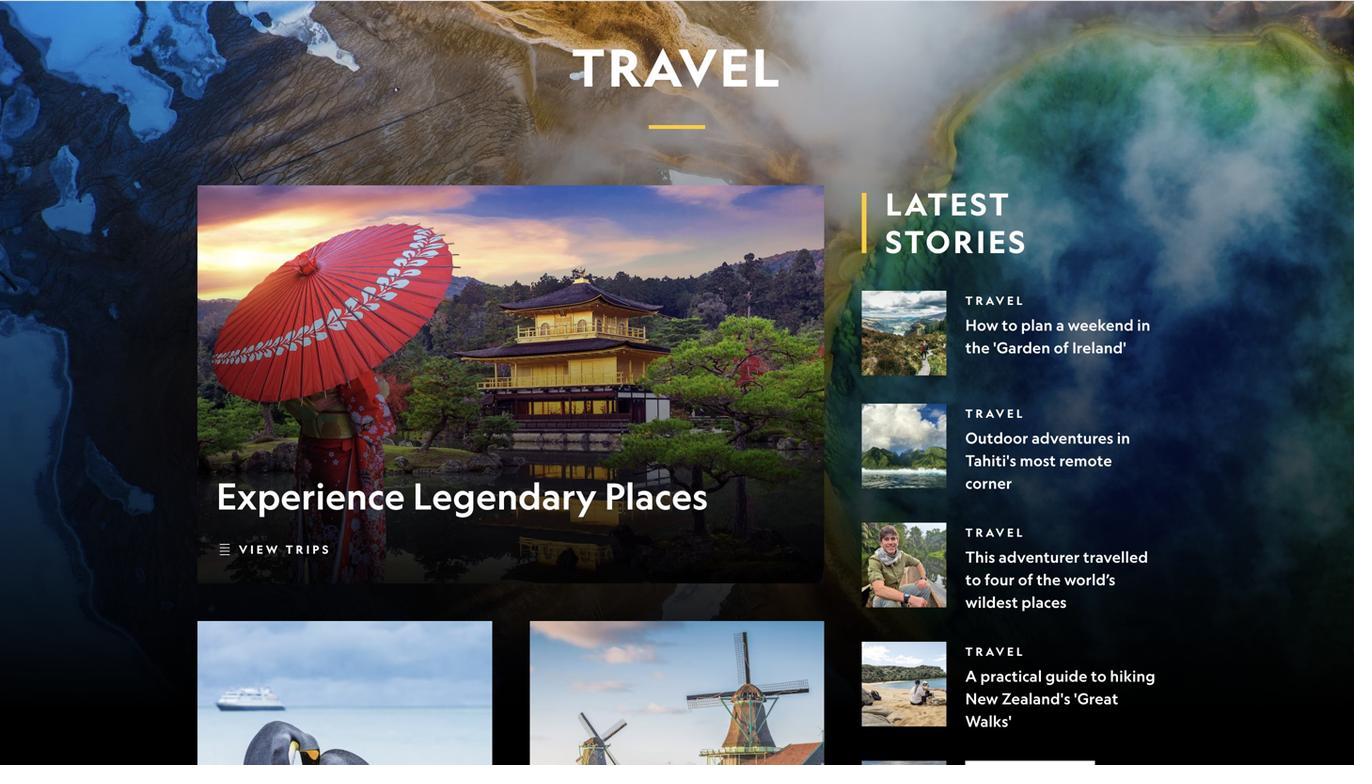 Task type: vqa. For each thing, say whether or not it's contained in the screenshot.
Holland and Belgium in Springtime by River Cruise
no



Task type: describe. For each thing, give the bounding box(es) containing it.
travel outdoor adventures in tahiti's most remote corner
[[966, 407, 1131, 493]]

weekend
[[1068, 316, 1135, 335]]

practical
[[981, 667, 1043, 686]]

wildest
[[966, 593, 1019, 612]]

four
[[985, 570, 1015, 589]]

places
[[1022, 593, 1068, 612]]

travel link for how
[[966, 294, 1026, 308]]

most
[[1020, 451, 1057, 470]]

of inside travel this adventurer travelled to four of the world's wildest places
[[1019, 570, 1034, 589]]

view
[[239, 543, 281, 557]]

of inside travel how to plan a weekend in the 'garden of ireland'
[[1054, 338, 1070, 357]]

the for world's
[[1037, 570, 1062, 589]]

travel link for a
[[966, 645, 1026, 659]]

remote
[[1060, 451, 1113, 470]]

adventurer
[[999, 548, 1081, 567]]

tahiti's
[[966, 451, 1017, 470]]

travel this adventurer travelled to four of the world's wildest places
[[966, 526, 1149, 612]]

travel for travel outdoor adventures in tahiti's most remote corner
[[966, 407, 1026, 421]]

how
[[966, 316, 999, 335]]

new
[[966, 689, 999, 708]]

trips
[[286, 543, 331, 557]]

a
[[1057, 316, 1065, 335]]



Task type: locate. For each thing, give the bounding box(es) containing it.
0 vertical spatial in
[[1138, 316, 1151, 335]]

travel
[[572, 35, 783, 99], [966, 294, 1026, 308], [966, 407, 1026, 421], [966, 526, 1026, 540], [966, 645, 1026, 659]]

adventures
[[1032, 429, 1114, 448]]

0 horizontal spatial in
[[1118, 429, 1131, 448]]

view trips button
[[216, 535, 331, 565]]

travel link up practical
[[966, 645, 1026, 659]]

travel link
[[966, 294, 1026, 308], [966, 407, 1026, 421], [966, 526, 1026, 540], [966, 645, 1026, 659]]

a
[[966, 667, 978, 686]]

2 horizontal spatial to
[[1092, 667, 1107, 686]]

in
[[1138, 316, 1151, 335], [1118, 429, 1131, 448]]

travel how to plan a weekend in the 'garden of ireland'
[[966, 294, 1151, 357]]

0 horizontal spatial to
[[966, 570, 982, 589]]

stories
[[886, 223, 1029, 261]]

in right weekend
[[1138, 316, 1151, 335]]

travel link up outdoor
[[966, 407, 1026, 421]]

travel link up "this"
[[966, 526, 1026, 540]]

1 horizontal spatial the
[[1037, 570, 1062, 589]]

experience
[[216, 473, 405, 518]]

to inside the travel a practical guide to hiking new zealand's 'great walks'
[[1092, 667, 1107, 686]]

to up 'garden
[[1003, 316, 1018, 335]]

walks'
[[966, 712, 1013, 731]]

hiking
[[1111, 667, 1156, 686]]

legendary
[[413, 473, 597, 518]]

corner
[[966, 474, 1013, 493]]

world's
[[1065, 570, 1116, 589]]

to for adventurer
[[966, 570, 982, 589]]

travel for travel this adventurer travelled to four of the world's wildest places
[[966, 526, 1026, 540]]

travel inside travel this adventurer travelled to four of the world's wildest places
[[966, 526, 1026, 540]]

'great
[[1075, 689, 1119, 708]]

the down how
[[966, 338, 990, 357]]

to
[[1003, 316, 1018, 335], [966, 570, 982, 589], [1092, 667, 1107, 686]]

0 vertical spatial the
[[966, 338, 990, 357]]

travelled
[[1084, 548, 1149, 567]]

of
[[1054, 338, 1070, 357], [1019, 570, 1034, 589]]

travel link up how
[[966, 294, 1026, 308]]

the for 'garden
[[966, 338, 990, 357]]

to for practical
[[1092, 667, 1107, 686]]

1 travel link from the top
[[966, 294, 1026, 308]]

travel for travel how to plan a weekend in the 'garden of ireland'
[[966, 294, 1026, 308]]

to down "this"
[[966, 570, 982, 589]]

in right adventures
[[1118, 429, 1131, 448]]

0 horizontal spatial the
[[966, 338, 990, 357]]

outdoor
[[966, 429, 1029, 448]]

the
[[966, 338, 990, 357], [1037, 570, 1062, 589]]

1 horizontal spatial in
[[1138, 316, 1151, 335]]

this
[[966, 548, 996, 567]]

1 vertical spatial in
[[1118, 429, 1131, 448]]

to inside travel this adventurer travelled to four of the world's wildest places
[[966, 570, 982, 589]]

of right four
[[1019, 570, 1034, 589]]

the inside travel this adventurer travelled to four of the world's wildest places
[[1037, 570, 1062, 589]]

latest
[[886, 185, 1012, 223]]

the up places
[[1037, 570, 1062, 589]]

travel inside travel outdoor adventures in tahiti's most remote corner
[[966, 407, 1026, 421]]

view trips
[[239, 543, 331, 557]]

1 vertical spatial the
[[1037, 570, 1062, 589]]

places
[[605, 473, 709, 518]]

to inside travel how to plan a weekend in the 'garden of ireland'
[[1003, 316, 1018, 335]]

travel inside the travel a practical guide to hiking new zealand's 'great walks'
[[966, 645, 1026, 659]]

guide
[[1046, 667, 1088, 686]]

plan
[[1022, 316, 1053, 335]]

1 vertical spatial to
[[966, 570, 982, 589]]

latest stories
[[886, 185, 1029, 261]]

4 travel link from the top
[[966, 645, 1026, 659]]

0 vertical spatial to
[[1003, 316, 1018, 335]]

travel for travel
[[572, 35, 783, 99]]

0 horizontal spatial of
[[1019, 570, 1034, 589]]

travel inside travel how to plan a weekend in the 'garden of ireland'
[[966, 294, 1026, 308]]

'garden
[[994, 338, 1051, 357]]

2 vertical spatial to
[[1092, 667, 1107, 686]]

travel link for outdoor
[[966, 407, 1026, 421]]

1 horizontal spatial of
[[1054, 338, 1070, 357]]

ireland'
[[1073, 338, 1127, 357]]

to up 'great
[[1092, 667, 1107, 686]]

zealand's
[[1002, 689, 1071, 708]]

in inside travel outdoor adventures in tahiti's most remote corner
[[1118, 429, 1131, 448]]

3 travel link from the top
[[966, 526, 1026, 540]]

travel a practical guide to hiking new zealand's 'great walks'
[[966, 645, 1156, 731]]

experience legendary places
[[216, 473, 709, 518]]

of down a
[[1054, 338, 1070, 357]]

travel link for this
[[966, 526, 1026, 540]]

1 vertical spatial of
[[1019, 570, 1034, 589]]

the inside travel how to plan a weekend in the 'garden of ireland'
[[966, 338, 990, 357]]

in inside travel how to plan a weekend in the 'garden of ireland'
[[1138, 316, 1151, 335]]

0 vertical spatial of
[[1054, 338, 1070, 357]]

1 horizontal spatial to
[[1003, 316, 1018, 335]]

2 travel link from the top
[[966, 407, 1026, 421]]

travel for travel a practical guide to hiking new zealand's 'great walks'
[[966, 645, 1026, 659]]



